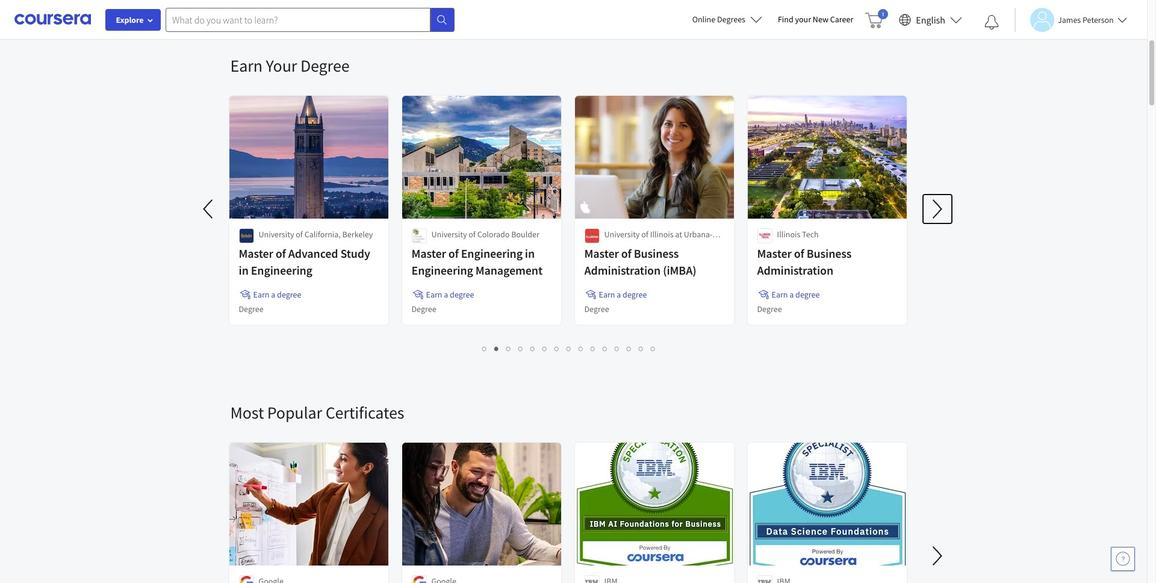 Task type: locate. For each thing, give the bounding box(es) containing it.
degree down master of business administration
[[796, 289, 820, 300]]

14 button
[[636, 342, 649, 355]]

0 horizontal spatial university
[[259, 229, 294, 240]]

master inside master of business administration (imba)
[[585, 246, 619, 261]]

4
[[519, 343, 523, 354]]

list containing 1
[[230, 342, 908, 355]]

2 next slide image from the top
[[923, 542, 952, 570]]

1 horizontal spatial business
[[807, 246, 852, 261]]

illinois inside university of illinois at urbana- champaign
[[650, 229, 674, 240]]

illinois left 'tech'
[[777, 229, 801, 240]]

2 master from the left
[[412, 246, 446, 261]]

illinois tech
[[777, 229, 819, 240]]

find your new career
[[778, 14, 854, 25]]

1 horizontal spatial illinois
[[777, 229, 801, 240]]

13 button
[[623, 342, 637, 355]]

boulder
[[512, 229, 540, 240]]

earn your degree
[[230, 55, 350, 77]]

master of engineering in engineering management
[[412, 246, 543, 278]]

earn a degree down 'master of engineering in engineering management' on the top left of the page
[[426, 289, 474, 300]]

help center image
[[1116, 552, 1131, 566]]

previous slide image
[[194, 195, 223, 223]]

earn a degree down master of business administration
[[772, 289, 820, 300]]

a down master of business administration (imba) at the top right
[[617, 289, 621, 300]]

earn for master of business administration
[[772, 289, 788, 300]]

1 university from the left
[[259, 229, 294, 240]]

1 a from the left
[[271, 289, 275, 300]]

in down boulder
[[525, 246, 535, 261]]

of for master of business administration
[[794, 246, 805, 261]]

2 degree from the left
[[450, 289, 474, 300]]

engineering
[[461, 246, 523, 261], [251, 263, 313, 278], [412, 263, 473, 278]]

1 horizontal spatial in
[[525, 246, 535, 261]]

business for master of business administration
[[807, 246, 852, 261]]

1 horizontal spatial administration
[[758, 263, 834, 278]]

master inside master of advanced study in engineering
[[239, 246, 273, 261]]

university for business
[[605, 229, 640, 240]]

3 earn a degree from the left
[[599, 289, 647, 300]]

california,
[[305, 229, 341, 240]]

earn down master of business administration (imba) at the top right
[[599, 289, 615, 300]]

degree
[[277, 289, 301, 300], [450, 289, 474, 300], [623, 289, 647, 300], [796, 289, 820, 300]]

earn a degree for in
[[253, 289, 301, 300]]

illinois left at
[[650, 229, 674, 240]]

urbana-
[[684, 229, 713, 240]]

most
[[230, 402, 264, 423]]

earn a degree down master of advanced study in engineering
[[253, 289, 301, 300]]

1 business from the left
[[634, 246, 679, 261]]

a down master of business administration
[[790, 289, 794, 300]]

master of business administration (imba)
[[585, 246, 697, 278]]

master down university of illinois at urbana-champaign 'image'
[[585, 246, 619, 261]]

university of california, berkeley image
[[239, 228, 254, 243]]

1 administration from the left
[[585, 263, 661, 278]]

of for university of california, berkeley
[[296, 229, 303, 240]]

2 administration from the left
[[758, 263, 834, 278]]

university right university of colorado boulder icon
[[432, 229, 467, 240]]

1 earn a degree from the left
[[253, 289, 301, 300]]

2 business from the left
[[807, 246, 852, 261]]

3 a from the left
[[617, 289, 621, 300]]

in
[[525, 246, 535, 261], [239, 263, 249, 278]]

0 horizontal spatial illinois
[[650, 229, 674, 240]]

administration inside master of business administration
[[758, 263, 834, 278]]

3 university from the left
[[605, 229, 640, 240]]

english
[[916, 14, 946, 26]]

earn your degree carousel element
[[194, 19, 952, 366]]

14
[[639, 343, 649, 354]]

3 degree from the left
[[623, 289, 647, 300]]

a down 'master of engineering in engineering management' on the top left of the page
[[444, 289, 448, 300]]

business for master of business administration (imba)
[[634, 246, 679, 261]]

university up champaign
[[605, 229, 640, 240]]

0 horizontal spatial business
[[634, 246, 679, 261]]

business inside master of business administration (imba)
[[634, 246, 679, 261]]

of inside 'master of engineering in engineering management'
[[449, 246, 459, 261]]

4 degree from the left
[[796, 289, 820, 300]]

2 a from the left
[[444, 289, 448, 300]]

a down master of advanced study in engineering
[[271, 289, 275, 300]]

university of california, berkeley
[[259, 229, 373, 240]]

degree down master of business administration (imba) at the top right
[[623, 289, 647, 300]]

administration inside master of business administration (imba)
[[585, 263, 661, 278]]

degrees
[[717, 14, 746, 25]]

find your new career link
[[772, 12, 860, 27]]

1 vertical spatial next slide image
[[923, 542, 952, 570]]

None search field
[[166, 8, 455, 32]]

1 master from the left
[[239, 246, 273, 261]]

of inside university of illinois at urbana- champaign
[[642, 229, 649, 240]]

master of advanced study in engineering
[[239, 246, 370, 278]]

online degrees button
[[683, 6, 772, 33]]

of for master of engineering in engineering management
[[449, 246, 459, 261]]

earn down master of advanced study in engineering
[[253, 289, 270, 300]]

james peterson button
[[1015, 8, 1128, 32]]

degree down master of advanced study in engineering
[[277, 289, 301, 300]]

earn for master of advanced study in engineering
[[253, 289, 270, 300]]

business up the (imba)
[[634, 246, 679, 261]]

3 master from the left
[[585, 246, 619, 261]]

of inside master of advanced study in engineering
[[276, 246, 286, 261]]

0 vertical spatial in
[[525, 246, 535, 261]]

earn a degree down master of business administration (imba) at the top right
[[599, 289, 647, 300]]

11 button
[[599, 342, 613, 355]]

university of colorado boulder image
[[412, 228, 427, 243]]

0 vertical spatial list
[[230, 2, 917, 15]]

11
[[603, 343, 613, 354]]

new
[[813, 14, 829, 25]]

degree
[[301, 55, 350, 77], [239, 304, 264, 314], [412, 304, 436, 314], [585, 304, 609, 314], [758, 304, 782, 314]]

1 vertical spatial in
[[239, 263, 249, 278]]

degree for master of business administration (imba)
[[585, 304, 609, 314]]

degree for in
[[277, 289, 301, 300]]

champaign
[[605, 241, 645, 252]]

in down university of california, berkeley icon
[[239, 263, 249, 278]]

earn a degree
[[253, 289, 301, 300], [426, 289, 474, 300], [599, 289, 647, 300], [772, 289, 820, 300]]

university for engineering
[[432, 229, 467, 240]]

business inside master of business administration
[[807, 246, 852, 261]]

earn
[[230, 55, 263, 77], [253, 289, 270, 300], [426, 289, 442, 300], [599, 289, 615, 300], [772, 289, 788, 300]]

engineering down advanced
[[251, 263, 313, 278]]

of inside master of business administration (imba)
[[622, 246, 632, 261]]

of inside master of business administration
[[794, 246, 805, 261]]

show notifications image
[[985, 15, 999, 30]]

engineering down university of colorado boulder icon
[[412, 263, 473, 278]]

a for (imba)
[[617, 289, 621, 300]]

master inside master of business administration
[[758, 246, 792, 261]]

study
[[341, 246, 370, 261]]

a
[[271, 289, 275, 300], [444, 289, 448, 300], [617, 289, 621, 300], [790, 289, 794, 300]]

earn down master of business administration
[[772, 289, 788, 300]]

administration
[[585, 263, 661, 278], [758, 263, 834, 278]]

master down illinois tech image
[[758, 246, 792, 261]]

0 horizontal spatial administration
[[585, 263, 661, 278]]

4 button
[[515, 342, 527, 355]]

master down university of colorado boulder icon
[[412, 246, 446, 261]]

master inside 'master of engineering in engineering management'
[[412, 246, 446, 261]]

2 university from the left
[[432, 229, 467, 240]]

13
[[627, 343, 637, 354]]

2 earn a degree from the left
[[426, 289, 474, 300]]

administration down illinois tech
[[758, 263, 834, 278]]

4 a from the left
[[790, 289, 794, 300]]

list
[[230, 2, 917, 15], [230, 342, 908, 355]]

4 master from the left
[[758, 246, 792, 261]]

most popular certificates carousel element
[[224, 366, 1157, 583]]

james peterson
[[1058, 14, 1114, 25]]

university
[[259, 229, 294, 240], [432, 229, 467, 240], [605, 229, 640, 240]]

administration for master of business administration (imba)
[[585, 263, 661, 278]]

1 degree from the left
[[277, 289, 301, 300]]

2 list from the top
[[230, 342, 908, 355]]

4 earn a degree from the left
[[772, 289, 820, 300]]

engineering down colorado at the top
[[461, 246, 523, 261]]

master for master of engineering in engineering management
[[412, 246, 446, 261]]

james
[[1058, 14, 1081, 25]]

master for master of advanced study in engineering
[[239, 246, 273, 261]]

business down 'tech'
[[807, 246, 852, 261]]

earn for master of engineering in engineering management
[[426, 289, 442, 300]]

2 horizontal spatial university
[[605, 229, 640, 240]]

degree for master of advanced study in engineering
[[239, 304, 264, 314]]

illinois
[[650, 229, 674, 240], [777, 229, 801, 240]]

degree down 'master of engineering in engineering management' on the top left of the page
[[450, 289, 474, 300]]

1 vertical spatial list
[[230, 342, 908, 355]]

0 horizontal spatial in
[[239, 263, 249, 278]]

of
[[296, 229, 303, 240], [469, 229, 476, 240], [642, 229, 649, 240], [276, 246, 286, 261], [449, 246, 459, 261], [622, 246, 632, 261], [794, 246, 805, 261]]

1 horizontal spatial university
[[432, 229, 467, 240]]

advanced
[[288, 246, 338, 261]]

management
[[476, 263, 543, 278]]

a for in
[[271, 289, 275, 300]]

next slide image inside the most popular certificates carousel element
[[923, 542, 952, 570]]

8 button
[[563, 342, 575, 355]]

earn down 'master of engineering in engineering management' on the top left of the page
[[426, 289, 442, 300]]

15 button
[[648, 342, 661, 355]]

master down university of california, berkeley icon
[[239, 246, 273, 261]]

master
[[239, 246, 273, 261], [412, 246, 446, 261], [585, 246, 619, 261], [758, 246, 792, 261]]

next slide image
[[923, 195, 952, 223], [923, 542, 952, 570]]

business
[[634, 246, 679, 261], [807, 246, 852, 261]]

administration down champaign
[[585, 263, 661, 278]]

university inside university of illinois at urbana- champaign
[[605, 229, 640, 240]]

university right university of california, berkeley icon
[[259, 229, 294, 240]]

0 vertical spatial next slide image
[[923, 195, 952, 223]]

1 illinois from the left
[[650, 229, 674, 240]]

5
[[531, 343, 536, 354]]



Task type: vqa. For each thing, say whether or not it's contained in the screenshot.
14
yes



Task type: describe. For each thing, give the bounding box(es) containing it.
university of illinois at urbana- champaign
[[605, 229, 713, 252]]

master of business administration
[[758, 246, 852, 278]]

career
[[831, 14, 854, 25]]

in inside master of advanced study in engineering
[[239, 263, 249, 278]]

shopping cart: 1 item image
[[866, 9, 889, 28]]

a for engineering
[[444, 289, 448, 300]]

master for master of business administration (imba)
[[585, 246, 619, 261]]

university of illinois at urbana-champaign image
[[585, 228, 600, 243]]

of for university of colorado boulder
[[469, 229, 476, 240]]

at
[[675, 229, 682, 240]]

explore
[[116, 14, 144, 25]]

online
[[693, 14, 716, 25]]

of for master of business administration (imba)
[[622, 246, 632, 261]]

your
[[266, 55, 297, 77]]

degree for (imba)
[[623, 289, 647, 300]]

coursera image
[[14, 10, 91, 29]]

What do you want to learn? text field
[[166, 8, 431, 32]]

of for university of illinois at urbana- champaign
[[642, 229, 649, 240]]

most popular certificates
[[230, 402, 404, 423]]

peterson
[[1083, 14, 1114, 25]]

online degrees
[[693, 14, 746, 25]]

15
[[651, 343, 661, 354]]

1
[[483, 343, 487, 354]]

10 11 12 13 14 15
[[591, 343, 661, 354]]

administration for master of business administration
[[758, 263, 834, 278]]

12 button
[[611, 342, 625, 355]]

7
[[555, 343, 560, 354]]

university for advanced
[[259, 229, 294, 240]]

list inside the earn your degree carousel element
[[230, 342, 908, 355]]

tech
[[802, 229, 819, 240]]

3 button
[[503, 342, 515, 355]]

1 next slide image from the top
[[923, 195, 952, 223]]

english button
[[895, 0, 967, 39]]

earn a degree for (imba)
[[599, 289, 647, 300]]

6 button
[[539, 342, 551, 355]]

berkeley
[[343, 229, 373, 240]]

explore button
[[105, 9, 161, 31]]

master for master of business administration
[[758, 246, 792, 261]]

your
[[795, 14, 811, 25]]

9
[[579, 343, 584, 354]]

degree for master of business administration
[[758, 304, 782, 314]]

illinois tech image
[[758, 228, 773, 243]]

10
[[591, 343, 601, 354]]

2
[[495, 343, 499, 354]]

degree for engineering
[[450, 289, 474, 300]]

(imba)
[[663, 263, 697, 278]]

1 button
[[479, 342, 491, 355]]

earn for master of business administration (imba)
[[599, 289, 615, 300]]

5 button
[[527, 342, 539, 355]]

earn left your
[[230, 55, 263, 77]]

8
[[567, 343, 572, 354]]

3
[[507, 343, 511, 354]]

2 button
[[491, 342, 503, 355]]

popular
[[267, 402, 322, 423]]

of for master of advanced study in engineering
[[276, 246, 286, 261]]

2 illinois from the left
[[777, 229, 801, 240]]

find
[[778, 14, 794, 25]]

1 list from the top
[[230, 2, 917, 15]]

6
[[543, 343, 548, 354]]

degree for master of engineering in engineering management
[[412, 304, 436, 314]]

university of colorado boulder
[[432, 229, 540, 240]]

colorado
[[478, 229, 510, 240]]

in inside 'master of engineering in engineering management'
[[525, 246, 535, 261]]

7 button
[[551, 342, 563, 355]]

9 button
[[575, 342, 587, 355]]

certificates
[[326, 402, 404, 423]]

earn a degree for engineering
[[426, 289, 474, 300]]

10 button
[[587, 342, 601, 355]]

engineering inside master of advanced study in engineering
[[251, 263, 313, 278]]

12
[[615, 343, 625, 354]]



